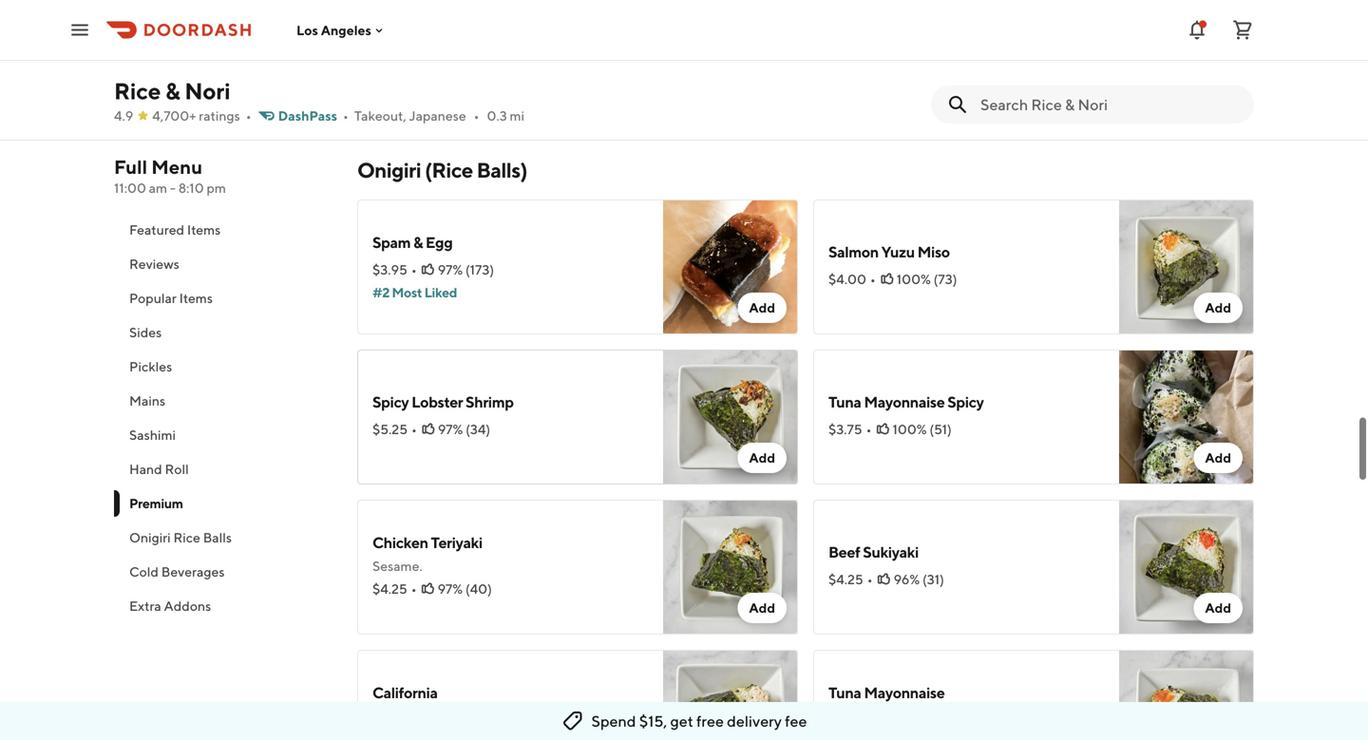 Task type: locate. For each thing, give the bounding box(es) containing it.
$3.75
[[829, 422, 863, 437]]

$4.25 for 96%
[[829, 572, 864, 587]]

add button for spicy
[[1194, 443, 1243, 473]]

rice up 4.9
[[114, 77, 161, 105]]

• left takeout, at the left top of the page
[[343, 108, 349, 124]]

• down "beef sukiyaki"
[[868, 572, 873, 587]]

hand roll button
[[114, 452, 335, 487]]

• right $4.00
[[871, 271, 876, 287]]

salmon up "$4.00 •"
[[829, 243, 879, 261]]

cold beverages button
[[114, 555, 335, 589]]

tuna mayonnaise image
[[1120, 650, 1255, 740]]

0 horizontal spatial spicy
[[373, 393, 409, 411]]

1 vertical spatial rice
[[173, 530, 200, 546]]

11:00
[[114, 180, 146, 196]]

reviews
[[129, 256, 179, 272]]

california
[[373, 684, 438, 702]]

add for egg
[[749, 300, 776, 316]]

$4.25 down sesame.
[[373, 581, 408, 597]]

$5.25
[[373, 422, 408, 437]]

add button for shrimp
[[738, 443, 787, 473]]

&
[[165, 77, 180, 105], [413, 233, 423, 251]]

& up 4,700+
[[165, 77, 180, 105]]

1 tuna from the top
[[829, 393, 862, 411]]

1 vertical spatial mayonnaise
[[864, 684, 945, 702]]

$4.25 • down sesame.
[[373, 581, 417, 597]]

0 vertical spatial rice
[[114, 77, 161, 105]]

spam & egg
[[373, 233, 453, 251]]

mayonnaise
[[864, 393, 945, 411], [864, 684, 945, 702]]

1 horizontal spatial spicy
[[948, 393, 984, 411]]

teriyaki
[[431, 534, 483, 552]]

97%
[[438, 262, 463, 278], [438, 422, 463, 437], [438, 581, 463, 597]]

0 vertical spatial items
[[187, 222, 221, 238]]

0 vertical spatial onigiri
[[357, 158, 421, 182]]

2 spicy from the left
[[948, 393, 984, 411]]

97% left (34)
[[438, 422, 463, 437]]

salmon right shiso
[[469, 26, 519, 44]]

0 horizontal spatial $4.25 •
[[373, 581, 417, 597]]

1 vertical spatial 100%
[[893, 422, 927, 437]]

items right popular
[[179, 290, 213, 306]]

2 tuna from the top
[[829, 684, 862, 702]]

am
[[149, 180, 167, 196]]

0 horizontal spatial onigiri
[[129, 530, 171, 546]]

onigiri for onigiri rice balls
[[129, 530, 171, 546]]

sashimi
[[129, 427, 176, 443]]

0 vertical spatial 100%
[[897, 271, 931, 287]]

0 horizontal spatial &
[[165, 77, 180, 105]]

tuna for tuna mayonnaise spicy
[[829, 393, 862, 411]]

spicy up (51)
[[948, 393, 984, 411]]

• right $5.25
[[412, 422, 417, 437]]

items for popular items
[[179, 290, 213, 306]]

delivery
[[727, 712, 782, 730]]

pickles
[[129, 359, 172, 374]]

1 mayonnaise from the top
[[864, 393, 945, 411]]

roll
[[165, 461, 189, 477]]

rice left balls
[[173, 530, 200, 546]]

$4.25 for 97%
[[373, 581, 408, 597]]

$4.25 •
[[829, 572, 873, 587], [373, 581, 417, 597]]

100%
[[897, 271, 931, 287], [893, 422, 927, 437]]

4.9
[[114, 108, 133, 124]]

(73)
[[934, 271, 958, 287]]

notification bell image
[[1186, 19, 1209, 41]]

1 vertical spatial &
[[413, 233, 423, 251]]

onigiri
[[357, 158, 421, 182], [129, 530, 171, 546]]

los
[[297, 22, 318, 38]]

featured items button
[[114, 213, 335, 247]]

open menu image
[[68, 19, 91, 41]]

1 horizontal spatial $4.25 •
[[829, 572, 873, 587]]

smoked
[[373, 26, 428, 44]]

0 items, open order cart image
[[1232, 19, 1255, 41]]

dashpass •
[[278, 108, 349, 124]]

1 97% from the top
[[438, 262, 463, 278]]

1 vertical spatial onigiri
[[129, 530, 171, 546]]

0 vertical spatial 97%
[[438, 262, 463, 278]]

add for shrimp
[[749, 450, 776, 466]]

items
[[187, 222, 221, 238], [179, 290, 213, 306]]

& for egg
[[413, 233, 423, 251]]

$4.25 • for 97% (40)
[[373, 581, 417, 597]]

takeout,
[[354, 108, 407, 124]]

add for spicy
[[1206, 450, 1232, 466]]

1 horizontal spatial onigiri
[[357, 158, 421, 182]]

spicy lobster shrimp image
[[663, 350, 798, 485]]

• right $3.75
[[866, 422, 872, 437]]

2 97% from the top
[[438, 422, 463, 437]]

$3.75 •
[[829, 422, 872, 437]]

extra
[[129, 598, 161, 614]]

chicken teriyaki sesame.
[[373, 534, 483, 574]]

mayonnaise for tuna mayonnaise spicy
[[864, 393, 945, 411]]

97% left (40)
[[438, 581, 463, 597]]

ratings
[[199, 108, 240, 124]]

$15,
[[639, 712, 667, 730]]

4,700+
[[152, 108, 196, 124]]

pickles button
[[114, 350, 335, 384]]

hand
[[129, 461, 162, 477]]

$6.75
[[373, 55, 407, 70]]

tuna
[[829, 393, 862, 411], [829, 684, 862, 702]]

1 vertical spatial salmon
[[829, 243, 879, 261]]

• up #2 most liked
[[411, 262, 417, 278]]

2 vertical spatial 97%
[[438, 581, 463, 597]]

$4.25
[[829, 572, 864, 587], [373, 581, 408, 597]]

spend $15, get free delivery fee
[[592, 712, 807, 730]]

$4.25 down beef
[[829, 572, 864, 587]]

onigiri down takeout, at the left top of the page
[[357, 158, 421, 182]]

onigiri up cold
[[129, 530, 171, 546]]

salmon
[[469, 26, 519, 44], [829, 243, 879, 261]]

97% up liked
[[438, 262, 463, 278]]

0 vertical spatial tuna
[[829, 393, 862, 411]]

• right ratings
[[246, 108, 251, 124]]

spicy up $5.25
[[373, 393, 409, 411]]

1 vertical spatial tuna
[[829, 684, 862, 702]]

•
[[246, 108, 251, 124], [343, 108, 349, 124], [474, 108, 480, 124], [411, 262, 417, 278], [871, 271, 876, 287], [412, 422, 417, 437], [866, 422, 872, 437], [868, 572, 873, 587], [411, 581, 417, 597]]

full menu 11:00 am - 8:10 pm
[[114, 156, 226, 196]]

0 horizontal spatial salmon
[[469, 26, 519, 44]]

1 vertical spatial items
[[179, 290, 213, 306]]

2 mayonnaise from the top
[[864, 684, 945, 702]]

items up the reviews button on the left
[[187, 222, 221, 238]]

#2 most liked
[[373, 285, 457, 300]]

1 vertical spatial 97%
[[438, 422, 463, 437]]

100% down tuna mayonnaise spicy
[[893, 422, 927, 437]]

& for nori
[[165, 77, 180, 105]]

0 vertical spatial &
[[165, 77, 180, 105]]

beef sukiyaki image
[[1120, 500, 1255, 635]]

onigiri inside button
[[129, 530, 171, 546]]

100% down yuzu on the top right of the page
[[897, 271, 931, 287]]

1 horizontal spatial &
[[413, 233, 423, 251]]

97% (173)
[[438, 262, 494, 278]]

free
[[697, 712, 724, 730]]

1 horizontal spatial rice
[[173, 530, 200, 546]]

100% for yuzu
[[897, 271, 931, 287]]

balls
[[203, 530, 232, 546]]

sides button
[[114, 316, 335, 350]]

rice
[[114, 77, 161, 105], [173, 530, 200, 546]]

97% (34)
[[438, 422, 491, 437]]

$4.00
[[829, 271, 867, 287]]

& left egg
[[413, 233, 423, 251]]

popular items button
[[114, 281, 335, 316]]

sesame.
[[373, 558, 423, 574]]

$4.25 • down beef
[[829, 572, 873, 587]]

add button
[[738, 293, 787, 323], [1194, 293, 1243, 323], [738, 443, 787, 473], [1194, 443, 1243, 473], [738, 593, 787, 624], [1194, 593, 1243, 624]]

premium
[[129, 496, 183, 511]]

pm
[[207, 180, 226, 196]]

featured items
[[129, 222, 221, 238]]

lobster
[[412, 393, 463, 411]]

97% for egg
[[438, 262, 463, 278]]

los angeles button
[[297, 22, 387, 38]]

• left 0.3
[[474, 108, 480, 124]]

1 horizontal spatial $4.25
[[829, 572, 864, 587]]

tuna mayonnaise spicy
[[829, 393, 984, 411]]

• down sesame.
[[411, 581, 417, 597]]

extra addons button
[[114, 589, 335, 624]]

0 horizontal spatial $4.25
[[373, 581, 408, 597]]

0 horizontal spatial rice
[[114, 77, 161, 105]]

0 vertical spatial mayonnaise
[[864, 393, 945, 411]]



Task type: describe. For each thing, give the bounding box(es) containing it.
mi
[[510, 108, 525, 124]]

$3.95 •
[[373, 262, 417, 278]]

liked
[[425, 285, 457, 300]]

97% for shrimp
[[438, 422, 463, 437]]

4,700+ ratings •
[[152, 108, 251, 124]]

takeout, japanese • 0.3 mi
[[354, 108, 525, 124]]

angeles
[[321, 22, 372, 38]]

mains button
[[114, 384, 335, 418]]

$3.95
[[373, 262, 408, 278]]

100% (51)
[[893, 422, 952, 437]]

fee
[[785, 712, 807, 730]]

full
[[114, 156, 147, 178]]

salmon yuzu miso image
[[1120, 200, 1255, 335]]

3 97% from the top
[[438, 581, 463, 597]]

most
[[392, 285, 422, 300]]

0.3
[[487, 108, 507, 124]]

sides
[[129, 325, 162, 340]]

add button for egg
[[738, 293, 787, 323]]

(31)
[[923, 572, 945, 587]]

onigiri for onigiri (rice balls)
[[357, 158, 421, 182]]

sukiyaki
[[863, 543, 919, 561]]

california image
[[663, 650, 798, 740]]

Item Search search field
[[981, 94, 1239, 115]]

mains
[[129, 393, 165, 409]]

shiso
[[430, 26, 467, 44]]

menu
[[151, 156, 203, 178]]

reviews button
[[114, 247, 335, 281]]

hand roll
[[129, 461, 189, 477]]

popular
[[129, 290, 177, 306]]

8:10
[[178, 180, 204, 196]]

onigiri (rice balls)
[[357, 158, 528, 182]]

$4.00 •
[[829, 271, 876, 287]]

-
[[170, 180, 176, 196]]

nori
[[185, 77, 231, 105]]

(34)
[[466, 422, 491, 437]]

japanese
[[409, 108, 466, 124]]

rice inside button
[[173, 530, 200, 546]]

rice & nori
[[114, 77, 231, 105]]

• for 97% (173)
[[411, 262, 417, 278]]

(rice
[[425, 158, 473, 182]]

beef
[[829, 543, 861, 561]]

96%
[[894, 572, 920, 587]]

(40)
[[466, 581, 492, 597]]

sashimi button
[[114, 418, 335, 452]]

100% for mayonnaise
[[893, 422, 927, 437]]

salmon yuzu miso
[[829, 243, 950, 261]]

onigiri rice balls button
[[114, 521, 335, 555]]

0 vertical spatial salmon
[[469, 26, 519, 44]]

egg
[[426, 233, 453, 251]]

1 horizontal spatial salmon
[[829, 243, 879, 261]]

shrimp
[[466, 393, 514, 411]]

• for 96% (31)
[[868, 572, 873, 587]]

chicken teriyaki image
[[663, 500, 798, 635]]

popular items
[[129, 290, 213, 306]]

spam
[[373, 233, 411, 251]]

$5.25 •
[[373, 422, 417, 437]]

• for 97% (40)
[[411, 581, 417, 597]]

tuna mayonnaise spicy image
[[1120, 350, 1255, 485]]

add for miso
[[1206, 300, 1232, 316]]

• for 100% (73)
[[871, 271, 876, 287]]

miso
[[918, 243, 950, 261]]

beverages
[[161, 564, 225, 580]]

onigiri rice balls
[[129, 530, 232, 546]]

smoked shiso salmon
[[373, 26, 519, 44]]

yuzu
[[882, 243, 915, 261]]

dashpass
[[278, 108, 337, 124]]

spam & egg image
[[663, 200, 798, 335]]

mayonnaise for tuna mayonnaise
[[864, 684, 945, 702]]

$4.25 • for 96% (31)
[[829, 572, 873, 587]]

spicy lobster shrimp
[[373, 393, 514, 411]]

100% (73)
[[897, 271, 958, 287]]

add button for miso
[[1194, 293, 1243, 323]]

1 spicy from the left
[[373, 393, 409, 411]]

get
[[671, 712, 694, 730]]

cold
[[129, 564, 159, 580]]

96% (31)
[[894, 572, 945, 587]]

items for featured items
[[187, 222, 221, 238]]

cold beverages
[[129, 564, 225, 580]]

#2
[[373, 285, 390, 300]]

(173)
[[466, 262, 494, 278]]

• for 100% (51)
[[866, 422, 872, 437]]

97% (40)
[[438, 581, 492, 597]]

tuna for tuna mayonnaise
[[829, 684, 862, 702]]

addons
[[164, 598, 211, 614]]

featured
[[129, 222, 184, 238]]

• for 97% (34)
[[412, 422, 417, 437]]

beef sukiyaki
[[829, 543, 919, 561]]

extra addons
[[129, 598, 211, 614]]

spend
[[592, 712, 636, 730]]



Task type: vqa. For each thing, say whether or not it's contained in the screenshot.
$15,
yes



